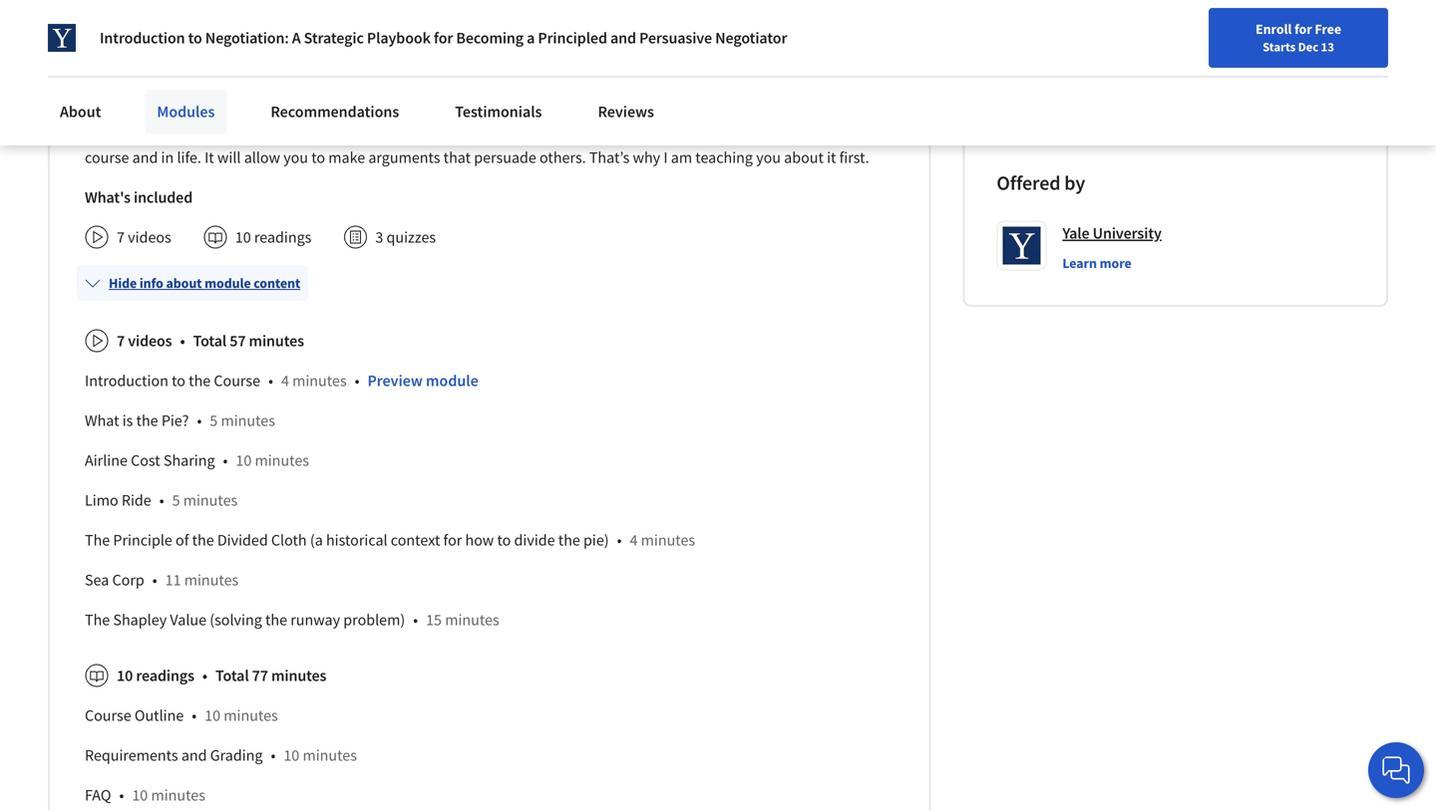 Task type: vqa. For each thing, say whether or not it's contained in the screenshot.
Free
yes



Task type: describe. For each thing, give the bounding box(es) containing it.
by inside i've promised that this course will help you be a better, smarter, more strategic negotiator. to do that, we begin by laying a foundation for negotiation, a theory of the "pie." over the years, i've discovered even the most experienced negotiators tend to lack a framework that grounds their approach to negotiation. while some folks try to bully their way to a larger share, most people make arguments that sound fair to them. but what sounds fair to them often doesn't sound fair to the other side. their criteria for what's fair may be biased in their favor. the theory of the pie is useful because it doesn't depend on which side you are taking. it provides principles that will change the way you approach negotiations—in this course and in life.  it will allow you to make arguments that persuade others. that's why i am teaching you about it first.
[[819, 4, 835, 24]]

1 horizontal spatial 10 readings
[[235, 228, 312, 248]]

• down • total 57 minutes
[[268, 371, 273, 391]]

experienced
[[709, 28, 791, 48]]

content
[[254, 275, 300, 292]]

about
[[60, 102, 101, 122]]

info
[[140, 275, 163, 292]]

you right help
[[343, 4, 368, 24]]

chat with us image
[[1381, 755, 1412, 787]]

pie
[[648, 100, 669, 120]]

0 vertical spatial 5
[[210, 411, 218, 431]]

because
[[729, 100, 785, 120]]

modules
[[157, 102, 215, 122]]

for down better,
[[434, 28, 453, 48]]

over
[[407, 28, 439, 48]]

dec
[[1298, 39, 1319, 55]]

enroll for free starts dec 13
[[1256, 20, 1342, 55]]

that,
[[721, 4, 753, 24]]

problem)
[[343, 611, 405, 631]]

the down "larger"
[[863, 76, 885, 96]]

the left "pie."
[[342, 28, 364, 48]]

• up course outline • 10 minutes
[[202, 667, 207, 686]]

module inside region
[[426, 371, 479, 391]]

to up what is the pie? • 5 minutes
[[172, 371, 186, 391]]

10 up hide info about module content
[[235, 228, 251, 248]]

2 horizontal spatial will
[[508, 124, 531, 144]]

to down taking.
[[311, 148, 325, 168]]

people
[[165, 76, 212, 96]]

promised
[[111, 4, 175, 24]]

0 horizontal spatial in
[[161, 148, 174, 168]]

10 up requirements and grading • 10 minutes
[[205, 706, 221, 726]]

a left a
[[267, 28, 276, 48]]

1 horizontal spatial make
[[328, 148, 365, 168]]

1 horizontal spatial in
[[440, 100, 453, 120]]

• left 11
[[152, 571, 157, 591]]

about inside dropdown button
[[166, 275, 202, 292]]

try
[[659, 52, 678, 72]]

1 vertical spatial university
[[1093, 224, 1162, 244]]

readings inside "hide info about module content" region
[[136, 667, 194, 686]]

1 horizontal spatial approach
[[669, 124, 733, 144]]

0 vertical spatial yale university
[[1059, 77, 1143, 94]]

coursera image
[[24, 16, 151, 48]]

a up negotiation.
[[527, 28, 535, 48]]

modules link
[[145, 90, 227, 134]]

0 vertical spatial it
[[788, 100, 797, 120]]

why
[[633, 148, 660, 168]]

may
[[341, 100, 369, 120]]

faq • 10 minutes
[[85, 786, 205, 806]]

0 vertical spatial university
[[1085, 77, 1143, 94]]

some
[[584, 52, 621, 72]]

1 horizontal spatial by
[[1065, 171, 1085, 196]]

and inside "hide info about module content" region
[[181, 746, 207, 766]]

a right laying
[[882, 4, 890, 24]]

1 sound from the left
[[361, 76, 402, 96]]

help
[[311, 4, 340, 24]]

to left lack
[[119, 52, 132, 72]]

the up try
[[647, 28, 669, 48]]

1 horizontal spatial way
[[769, 52, 796, 72]]

outline
[[134, 706, 184, 726]]

principle
[[113, 531, 172, 551]]

(a
[[310, 531, 323, 551]]

negotiation.
[[460, 52, 541, 72]]

10 right sharing
[[236, 451, 252, 471]]

airline
[[85, 451, 128, 471]]

1 vertical spatial it
[[827, 148, 836, 168]]

the left pie?
[[136, 411, 158, 431]]

1 horizontal spatial their
[[456, 100, 487, 120]]

fair left may
[[316, 100, 337, 120]]

7 inside "hide info about module content" region
[[117, 331, 125, 351]]

10 readings inside "hide info about module content" region
[[117, 667, 194, 686]]

corp
[[112, 571, 144, 591]]

1 horizontal spatial course
[[214, 371, 260, 391]]

• right outline
[[192, 706, 197, 726]]

share,
[[85, 76, 125, 96]]

that down principles
[[444, 148, 471, 168]]

on
[[139, 124, 156, 144]]

1 vertical spatial this
[[848, 124, 873, 144]]

favor.
[[490, 100, 527, 120]]

hide
[[109, 275, 137, 292]]

1 horizontal spatial of
[[326, 28, 339, 48]]

1 vertical spatial most
[[129, 76, 162, 96]]

larger
[[827, 52, 866, 72]]

to
[[681, 4, 698, 24]]

1 vertical spatial way
[[611, 124, 638, 144]]

introduction for introduction to negotiation: a strategic playbook for becoming a principled and persuasive negotiator
[[100, 28, 185, 48]]

historical
[[326, 531, 388, 551]]

more inside button
[[1100, 255, 1132, 273]]

divide
[[514, 531, 555, 551]]

0 vertical spatial arguments
[[255, 76, 327, 96]]

first.
[[840, 148, 869, 168]]

shapley
[[113, 611, 167, 631]]

3 quizzes
[[375, 228, 436, 248]]

years,
[[467, 28, 507, 48]]

and inside i've promised that this course will help you be a better, smarter, more strategic negotiator. to do that, we begin by laying a foundation for negotiation, a theory of the "pie." over the years, i've discovered even the most experienced negotiators tend to lack a framework that grounds their approach to negotiation. while some folks try to bully their way to a larger share, most people make arguments that sound fair to them. but what sounds fair to them often doesn't sound fair to the other side. their criteria for what's fair may be biased in their favor. the theory of the pie is useful because it doesn't depend on which side you are taking. it provides principles that will change the way you approach negotiations—in this course and in life.  it will allow you to make arguments that persuade others. that's why i am teaching you about it first.
[[132, 148, 158, 168]]

included
[[134, 188, 193, 208]]

you down taking.
[[283, 148, 308, 168]]

the up the that's on the top of the page
[[586, 124, 608, 144]]

13
[[1321, 39, 1335, 55]]

grading
[[210, 746, 263, 766]]

smarter,
[[449, 4, 504, 24]]

other
[[85, 100, 121, 120]]

that's
[[589, 148, 630, 168]]

1 vertical spatial yale university
[[1063, 224, 1162, 244]]

the principle of the divided cloth (a historical context for how to divide the pie) • 4 minutes
[[85, 531, 695, 551]]

0 horizontal spatial this
[[209, 4, 233, 24]]

value
[[170, 611, 207, 631]]

preview module link
[[368, 371, 479, 391]]

the for the shapley value (solving the runway problem)
[[85, 611, 110, 631]]

hide info about module content button
[[77, 266, 308, 301]]

you down negotiations—in
[[756, 148, 781, 168]]

fair down "larger"
[[821, 76, 842, 96]]

recommendations
[[271, 102, 399, 122]]

the left pie
[[623, 100, 645, 120]]

0 vertical spatial theory
[[279, 28, 323, 48]]

fair up biased
[[405, 76, 427, 96]]

persuade
[[474, 148, 536, 168]]

becoming
[[456, 28, 524, 48]]

i've
[[85, 4, 108, 24]]

1 vertical spatial arguments
[[368, 148, 440, 168]]

1 vertical spatial course
[[85, 148, 129, 168]]

for up lack
[[162, 28, 181, 48]]

0 vertical spatial and
[[610, 28, 636, 48]]

the left pie)
[[558, 531, 580, 551]]

laying
[[838, 4, 879, 24]]

limo
[[85, 491, 118, 511]]

tend
[[85, 52, 115, 72]]

negotiators
[[794, 28, 870, 48]]

0 horizontal spatial make
[[215, 76, 252, 96]]

i
[[664, 148, 668, 168]]

faq
[[85, 786, 111, 806]]

negotiation,
[[184, 28, 264, 48]]

context
[[391, 531, 440, 551]]

module inside dropdown button
[[205, 275, 251, 292]]

to down introduction to negotiation: a strategic playbook for becoming a principled and persuasive negotiator
[[443, 52, 457, 72]]

that down testimonials
[[477, 124, 505, 144]]

to left them.
[[430, 76, 444, 96]]

allow
[[244, 148, 280, 168]]

to down "larger"
[[846, 76, 859, 96]]

learn
[[1063, 255, 1097, 273]]

• left 57 at the left top of the page
[[180, 331, 185, 351]]

(solving
[[210, 611, 262, 631]]

folks
[[624, 52, 656, 72]]

learn more
[[1063, 255, 1132, 273]]

• right pie)
[[617, 531, 622, 551]]

• right grading at the bottom left of the page
[[271, 746, 276, 766]]

i've
[[510, 28, 533, 48]]

biased
[[392, 100, 437, 120]]

1 vertical spatial of
[[606, 100, 620, 120]]

a
[[292, 28, 301, 48]]

1 vertical spatial it
[[205, 148, 214, 168]]

0 vertical spatial readings
[[254, 228, 312, 248]]

the left divided
[[192, 531, 214, 551]]

principles
[[408, 124, 474, 144]]

hide info about module content region
[[85, 313, 894, 811]]

10 right grading at the bottom left of the page
[[284, 746, 299, 766]]

7 videos inside "hide info about module content" region
[[117, 331, 172, 351]]

that up the negotiation,
[[178, 4, 205, 24]]

strategic
[[304, 28, 364, 48]]

you left are
[[233, 124, 258, 144]]

is inside "hide info about module content" region
[[122, 411, 133, 431]]

reviews link
[[586, 90, 666, 134]]

airline cost sharing • 10 minutes
[[85, 451, 309, 471]]

2 horizontal spatial their
[[734, 52, 766, 72]]

that down negotiation:
[[253, 52, 280, 72]]

testimonials
[[455, 102, 542, 122]]

what
[[516, 76, 550, 96]]



Task type: locate. For each thing, give the bounding box(es) containing it.
• right sharing
[[223, 451, 228, 471]]

the
[[531, 100, 556, 120], [85, 531, 110, 551], [85, 611, 110, 631]]

hide info about module content
[[109, 275, 300, 292]]

approach down playbook
[[377, 52, 440, 72]]

1 vertical spatial course
[[85, 706, 131, 726]]

0 horizontal spatial arguments
[[255, 76, 327, 96]]

introduction
[[100, 28, 185, 48], [85, 371, 168, 391]]

sound up because
[[776, 76, 817, 96]]

sound
[[361, 76, 402, 96], [776, 76, 817, 96]]

depend
[[85, 124, 136, 144]]

what's
[[269, 100, 312, 120]]

what
[[85, 411, 119, 431]]

by right offered
[[1065, 171, 1085, 196]]

grounds
[[284, 52, 339, 72]]

in up principles
[[440, 100, 453, 120]]

enroll
[[1256, 20, 1292, 38]]

begin
[[779, 4, 816, 24]]

am
[[671, 148, 692, 168]]

1 vertical spatial introduction
[[85, 371, 168, 391]]

theory down the sounds
[[559, 100, 603, 120]]

a left "larger"
[[816, 52, 824, 72]]

what's included
[[85, 188, 193, 208]]

0 horizontal spatial and
[[132, 148, 158, 168]]

requirements and grading • 10 minutes
[[85, 746, 357, 766]]

1 horizontal spatial readings
[[254, 228, 312, 248]]

0 horizontal spatial it
[[788, 100, 797, 120]]

will down the favor.
[[508, 124, 531, 144]]

the left the runway
[[265, 611, 287, 631]]

2 vertical spatial the
[[85, 611, 110, 631]]

negotiator
[[715, 28, 787, 48]]

2 videos from the top
[[128, 331, 172, 351]]

to down negotiators
[[799, 52, 813, 72]]

it right life.
[[205, 148, 214, 168]]

limo ride • 5 minutes
[[85, 491, 238, 511]]

divided
[[217, 531, 268, 551]]

videos inside "hide info about module content" region
[[128, 331, 172, 351]]

make down the provides
[[328, 148, 365, 168]]

total for total 77 minutes
[[215, 667, 249, 686]]

more up i've
[[508, 4, 543, 24]]

5 right ride in the left of the page
[[172, 491, 180, 511]]

1 7 from the top
[[117, 228, 125, 248]]

0 vertical spatial total
[[193, 331, 227, 351]]

1 vertical spatial module
[[426, 371, 479, 391]]

for left the how
[[443, 531, 462, 551]]

11
[[165, 571, 181, 591]]

doesn't up because
[[723, 76, 773, 96]]

is inside i've promised that this course will help you be a better, smarter, more strategic negotiator. to do that, we begin by laying a foundation for negotiation, a theory of the "pie." over the years, i've discovered even the most experienced negotiators tend to lack a framework that grounds their approach to negotiation. while some folks try to bully their way to a larger share, most people make arguments that sound fair to them. but what sounds fair to them often doesn't sound fair to the other side. their criteria for what's fair may be biased in their favor. the theory of the pie is useful because it doesn't depend on which side you are taking. it provides principles that will change the way you approach negotiations—in this course and in life.  it will allow you to make arguments that persuade others. that's why i am teaching you about it first.
[[672, 100, 682, 120]]

0 horizontal spatial by
[[819, 4, 835, 24]]

0 horizontal spatial theory
[[279, 28, 323, 48]]

introduction up what
[[85, 371, 168, 391]]

a up playbook
[[391, 4, 399, 24]]

1 horizontal spatial theory
[[559, 100, 603, 120]]

1 vertical spatial 7 videos
[[117, 331, 172, 351]]

offered by
[[997, 171, 1085, 196]]

• right the faq
[[119, 786, 124, 806]]

0 horizontal spatial their
[[342, 52, 373, 72]]

7 videos
[[117, 228, 171, 248], [117, 331, 172, 351]]

we
[[756, 4, 775, 24]]

while
[[544, 52, 581, 72]]

arguments down the provides
[[368, 148, 440, 168]]

yale university link
[[1063, 221, 1162, 246]]

4 right pie)
[[630, 531, 638, 551]]

0 vertical spatial 7
[[117, 228, 125, 248]]

principled
[[538, 28, 607, 48]]

it down "recommendations"
[[335, 124, 344, 144]]

yale
[[1059, 77, 1082, 94], [1063, 224, 1090, 244]]

0 vertical spatial about
[[784, 148, 824, 168]]

0 horizontal spatial 4
[[281, 371, 289, 391]]

7 videos down what's included
[[117, 228, 171, 248]]

do
[[701, 4, 718, 24]]

1 vertical spatial total
[[215, 667, 249, 686]]

the
[[342, 28, 364, 48], [442, 28, 464, 48], [647, 28, 669, 48], [863, 76, 885, 96], [623, 100, 645, 120], [586, 124, 608, 144], [189, 371, 211, 391], [136, 411, 158, 431], [192, 531, 214, 551], [558, 531, 580, 551], [265, 611, 287, 631]]

1 horizontal spatial 4
[[630, 531, 638, 551]]

0 horizontal spatial more
[[508, 4, 543, 24]]

1 horizontal spatial and
[[181, 746, 207, 766]]

starts
[[1263, 39, 1296, 55]]

them
[[647, 76, 682, 96]]

strategic
[[546, 4, 603, 24]]

• left 'preview'
[[355, 371, 360, 391]]

useful
[[686, 100, 726, 120]]

sharing
[[163, 451, 215, 471]]

doesn't
[[723, 76, 773, 96], [800, 100, 850, 120]]

discovered
[[536, 28, 609, 48]]

taking.
[[286, 124, 332, 144]]

1 horizontal spatial is
[[672, 100, 682, 120]]

1 vertical spatial 4
[[630, 531, 638, 551]]

of down help
[[326, 28, 339, 48]]

minutes
[[249, 331, 304, 351], [292, 371, 347, 391], [221, 411, 275, 431], [255, 451, 309, 471], [183, 491, 238, 511], [641, 531, 695, 551], [184, 571, 239, 591], [445, 611, 499, 631], [271, 667, 327, 686], [224, 706, 278, 726], [303, 746, 357, 766], [151, 786, 205, 806]]

pie)
[[584, 531, 609, 551]]

4
[[281, 371, 289, 391], [630, 531, 638, 551]]

it up negotiations—in
[[788, 100, 797, 120]]

free
[[1315, 20, 1342, 38]]

1 horizontal spatial most
[[672, 28, 706, 48]]

1 vertical spatial is
[[122, 411, 133, 431]]

1 vertical spatial 5
[[172, 491, 180, 511]]

0 horizontal spatial most
[[129, 76, 162, 96]]

5
[[210, 411, 218, 431], [172, 491, 180, 511]]

yale university image
[[48, 24, 76, 52]]

what's
[[85, 188, 131, 208]]

negotiation:
[[205, 28, 289, 48]]

life.
[[177, 148, 201, 168]]

1 vertical spatial about
[[166, 275, 202, 292]]

2 7 from the top
[[117, 331, 125, 351]]

0 vertical spatial way
[[769, 52, 796, 72]]

course
[[214, 371, 260, 391], [85, 706, 131, 726]]

1 videos from the top
[[128, 228, 171, 248]]

module left content
[[205, 275, 251, 292]]

about inside i've promised that this course will help you be a better, smarter, more strategic negotiator. to do that, we begin by laying a foundation for negotiation, a theory of the "pie." over the years, i've discovered even the most experienced negotiators tend to lack a framework that grounds their approach to negotiation. while some folks try to bully their way to a larger share, most people make arguments that sound fair to them. but what sounds fair to them often doesn't sound fair to the other side. their criteria for what's fair may be biased in their favor. the theory of the pie is useful because it doesn't depend on which side you are taking. it provides principles that will change the way you approach negotiations—in this course and in life.  it will allow you to make arguments that persuade others. that's why i am teaching you about it first.
[[784, 148, 824, 168]]

course up negotiation:
[[237, 4, 281, 24]]

0 horizontal spatial approach
[[377, 52, 440, 72]]

1 horizontal spatial it
[[335, 124, 344, 144]]

2 horizontal spatial and
[[610, 28, 636, 48]]

of inside "hide info about module content" region
[[176, 531, 189, 551]]

to
[[188, 28, 202, 48], [119, 52, 132, 72], [443, 52, 457, 72], [681, 52, 695, 72], [799, 52, 813, 72], [430, 76, 444, 96], [630, 76, 643, 96], [846, 76, 859, 96], [311, 148, 325, 168], [172, 371, 186, 391], [497, 531, 511, 551]]

1 horizontal spatial doesn't
[[800, 100, 850, 120]]

be up the provides
[[373, 100, 389, 120]]

1 vertical spatial approach
[[669, 124, 733, 144]]

1 horizontal spatial arguments
[[368, 148, 440, 168]]

ride
[[122, 491, 151, 511]]

that up may
[[330, 76, 357, 96]]

7 down "hide"
[[117, 331, 125, 351]]

the up "sea"
[[85, 531, 110, 551]]

is right pie
[[672, 100, 682, 120]]

2 vertical spatial and
[[181, 746, 207, 766]]

this
[[209, 4, 233, 24], [848, 124, 873, 144]]

side
[[203, 124, 230, 144]]

way down reviews
[[611, 124, 638, 144]]

1 vertical spatial will
[[508, 124, 531, 144]]

sea corp • 11 minutes
[[85, 571, 239, 591]]

cloth
[[271, 531, 307, 551]]

is right what
[[122, 411, 133, 431]]

introduction for introduction to the course • 4 minutes • preview module
[[85, 371, 168, 391]]

menu item
[[1055, 20, 1184, 85]]

show notifications image
[[1204, 25, 1228, 49]]

of right principle
[[176, 531, 189, 551]]

course up the requirements
[[85, 706, 131, 726]]

which
[[160, 124, 200, 144]]

sound up may
[[361, 76, 402, 96]]

provides
[[348, 124, 405, 144]]

their
[[158, 100, 193, 120]]

to right the how
[[497, 531, 511, 551]]

approach down useful
[[669, 124, 733, 144]]

10 readings
[[235, 228, 312, 248], [117, 667, 194, 686]]

about right info
[[166, 275, 202, 292]]

for up are
[[247, 100, 265, 120]]

None search field
[[284, 12, 613, 52]]

0 vertical spatial yale
[[1059, 77, 1082, 94]]

playbook
[[367, 28, 431, 48]]

0 horizontal spatial module
[[205, 275, 251, 292]]

1 horizontal spatial 5
[[210, 411, 218, 431]]

7 down what's
[[117, 228, 125, 248]]

the up what is the pie? • 5 minutes
[[189, 371, 211, 391]]

to right try
[[681, 52, 695, 72]]

0 vertical spatial 7 videos
[[117, 228, 171, 248]]

0 horizontal spatial of
[[176, 531, 189, 551]]

arguments up "what's"
[[255, 76, 327, 96]]

10 down the requirements
[[132, 786, 148, 806]]

0 vertical spatial it
[[335, 124, 344, 144]]

for up the dec on the right of page
[[1295, 20, 1312, 38]]

1 horizontal spatial course
[[237, 4, 281, 24]]

most down to
[[672, 28, 706, 48]]

a right lack
[[166, 52, 174, 72]]

course outline • 10 minutes
[[85, 706, 278, 726]]

introduction to negotiation: a strategic playbook for becoming a principled and persuasive negotiator
[[100, 28, 787, 48]]

1 vertical spatial the
[[85, 531, 110, 551]]

this up first.
[[848, 124, 873, 144]]

i've promised that this course will help you be a better, smarter, more strategic negotiator. to do that, we begin by laying a foundation for negotiation, a theory of the "pie." over the years, i've discovered even the most experienced negotiators tend to lack a framework that grounds their approach to negotiation. while some folks try to bully their way to a larger share, most people make arguments that sound fair to them. but what sounds fair to them often doesn't sound fair to the other side. their criteria for what's fair may be biased in their favor. the theory of the pie is useful because it doesn't depend on which side you are taking. it provides principles that will change the way you approach negotiations—in this course and in life.  it will allow you to make arguments that persuade others. that's why i am teaching you about it first.
[[85, 4, 890, 168]]

0 vertical spatial of
[[326, 28, 339, 48]]

1 vertical spatial in
[[161, 148, 174, 168]]

2 7 videos from the top
[[117, 331, 172, 351]]

about
[[784, 148, 824, 168], [166, 275, 202, 292]]

1 7 videos from the top
[[117, 228, 171, 248]]

0 horizontal spatial readings
[[136, 667, 194, 686]]

4 down • total 57 minutes
[[281, 371, 289, 391]]

0 horizontal spatial it
[[205, 148, 214, 168]]

1 vertical spatial more
[[1100, 255, 1132, 273]]

course down 57 at the left top of the page
[[214, 371, 260, 391]]

0 horizontal spatial way
[[611, 124, 638, 144]]

change
[[535, 124, 583, 144]]

what is the pie? • 5 minutes
[[85, 411, 275, 431]]

• left 15
[[413, 611, 418, 631]]

module right 'preview'
[[426, 371, 479, 391]]

1 vertical spatial by
[[1065, 171, 1085, 196]]

to down folks
[[630, 76, 643, 96]]

videos down what's included
[[128, 228, 171, 248]]

pie?
[[161, 411, 189, 431]]

you
[[343, 4, 368, 24], [233, 124, 258, 144], [641, 124, 666, 144], [283, 148, 308, 168], [756, 148, 781, 168]]

this up the negotiation,
[[209, 4, 233, 24]]

info about module content element
[[77, 258, 894, 811]]

you down pie
[[641, 124, 666, 144]]

• total 57 minutes
[[180, 331, 304, 351]]

foundation
[[85, 28, 159, 48]]

videos down info
[[128, 331, 172, 351]]

0 horizontal spatial course
[[85, 148, 129, 168]]

0 vertical spatial will
[[284, 4, 308, 24]]

criteria
[[196, 100, 244, 120]]

2 sound from the left
[[776, 76, 817, 96]]

0 horizontal spatial 5
[[172, 491, 180, 511]]

teaching
[[696, 148, 753, 168]]

for inside "hide info about module content" region
[[443, 531, 462, 551]]

the for the principle of the divided cloth (a historical context for how to divide the pie)
[[85, 531, 110, 551]]

1 vertical spatial and
[[132, 148, 158, 168]]

1 vertical spatial doesn't
[[800, 100, 850, 120]]

by up negotiators
[[819, 4, 835, 24]]

1 vertical spatial videos
[[128, 331, 172, 351]]

10 readings up content
[[235, 228, 312, 248]]

preview
[[368, 371, 423, 391]]

be
[[371, 4, 388, 24], [373, 100, 389, 120]]

framework
[[177, 52, 250, 72]]

total for total 57 minutes
[[193, 331, 227, 351]]

them.
[[447, 76, 487, 96]]

for inside enroll for free starts dec 13
[[1295, 20, 1312, 38]]

fair down the some
[[605, 76, 626, 96]]

recommendations link
[[259, 90, 411, 134]]

0 vertical spatial this
[[209, 4, 233, 24]]

7 videos down info
[[117, 331, 172, 351]]

the inside i've promised that this course will help you be a better, smarter, more strategic negotiator. to do that, we begin by laying a foundation for negotiation, a theory of the "pie." over the years, i've discovered even the most experienced negotiators tend to lack a framework that grounds their approach to negotiation. while some folks try to bully their way to a larger share, most people make arguments that sound fair to them. but what sounds fair to them often doesn't sound fair to the other side. their criteria for what's fair may be biased in their favor. the theory of the pie is useful because it doesn't depend on which side you are taking. it provides principles that will change the way you approach negotiations—in this course and in life.  it will allow you to make arguments that persuade others. that's why i am teaching you about it first.
[[531, 100, 556, 120]]

0 vertical spatial be
[[371, 4, 388, 24]]

theory up grounds
[[279, 28, 323, 48]]

10 down shapley
[[117, 667, 133, 686]]

a
[[391, 4, 399, 24], [882, 4, 890, 24], [527, 28, 535, 48], [267, 28, 276, 48], [166, 52, 174, 72], [816, 52, 824, 72]]

more inside i've promised that this course will help you be a better, smarter, more strategic negotiator. to do that, we begin by laying a foundation for negotiation, a theory of the "pie." over the years, i've discovered even the most experienced negotiators tend to lack a framework that grounds their approach to negotiation. while some folks try to bully their way to a larger share, most people make arguments that sound fair to them. but what sounds fair to them often doesn't sound fair to the other side. their criteria for what's fair may be biased in their favor. the theory of the pie is useful because it doesn't depend on which side you are taking. it provides principles that will change the way you approach negotiations—in this course and in life.  it will allow you to make arguments that persuade others. that's why i am teaching you about it first.
[[508, 4, 543, 24]]

the right "over" on the left of page
[[442, 28, 464, 48]]

readings up content
[[254, 228, 312, 248]]

2 vertical spatial will
[[217, 148, 241, 168]]

yale inside yale university link
[[1063, 224, 1090, 244]]

sea
[[85, 571, 109, 591]]

15
[[426, 611, 442, 631]]

1 vertical spatial 10 readings
[[117, 667, 194, 686]]

in
[[440, 100, 453, 120], [161, 148, 174, 168]]

that
[[178, 4, 205, 24], [253, 52, 280, 72], [330, 76, 357, 96], [477, 124, 505, 144], [444, 148, 471, 168]]

arguments
[[255, 76, 327, 96], [368, 148, 440, 168]]

1 vertical spatial be
[[373, 100, 389, 120]]

more down yale university link at the top right of page
[[1100, 255, 1132, 273]]

are
[[261, 124, 283, 144]]

module
[[205, 275, 251, 292], [426, 371, 479, 391]]

0 vertical spatial course
[[237, 4, 281, 24]]

0 vertical spatial 4
[[281, 371, 289, 391]]

• right ride in the left of the page
[[159, 491, 164, 511]]

0 vertical spatial the
[[531, 100, 556, 120]]

even
[[612, 28, 644, 48]]

0 horizontal spatial sound
[[361, 76, 402, 96]]

to up "framework"
[[188, 28, 202, 48]]

0 vertical spatial module
[[205, 275, 251, 292]]

total left 77
[[215, 667, 249, 686]]

0 vertical spatial doesn't
[[723, 76, 773, 96]]

readings up outline
[[136, 667, 194, 686]]

but
[[490, 76, 513, 96]]

0 vertical spatial approach
[[377, 52, 440, 72]]

• right pie?
[[197, 411, 202, 431]]

0 vertical spatial videos
[[128, 228, 171, 248]]

0 horizontal spatial doesn't
[[723, 76, 773, 96]]

1 vertical spatial yale
[[1063, 224, 1090, 244]]

of left pie
[[606, 100, 620, 120]]

course down depend
[[85, 148, 129, 168]]

1 horizontal spatial module
[[426, 371, 479, 391]]

1 vertical spatial readings
[[136, 667, 194, 686]]

1 vertical spatial theory
[[559, 100, 603, 120]]

requirements
[[85, 746, 178, 766]]

the down what
[[531, 100, 556, 120]]

0 vertical spatial course
[[214, 371, 260, 391]]

0 horizontal spatial will
[[217, 148, 241, 168]]

how
[[465, 531, 494, 551]]

1 vertical spatial make
[[328, 148, 365, 168]]

it left first.
[[827, 148, 836, 168]]

0 vertical spatial make
[[215, 76, 252, 96]]

it
[[335, 124, 344, 144], [205, 148, 214, 168]]

be up "pie."
[[371, 4, 388, 24]]

others.
[[540, 148, 586, 168]]

introduction inside "hide info about module content" region
[[85, 371, 168, 391]]



